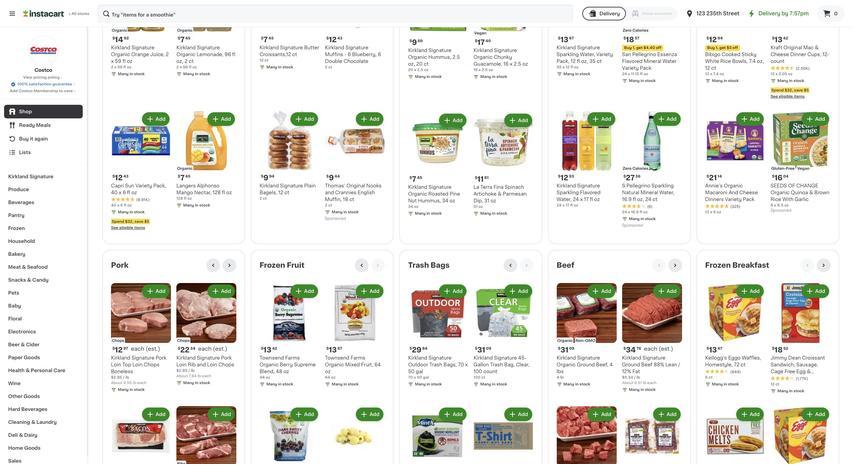 Task type: vqa. For each thing, say whether or not it's contained in the screenshot.
123 235th Street Popup Button
yes



Task type: locate. For each thing, give the bounding box(es) containing it.
kirkland signature organic chunky guacamole, 16 x 2.5 oz 16 x 2.5 oz
[[474, 48, 528, 72]]

kirkland signature organic roasted pine nut hummus, 34 oz 34 oz
[[408, 185, 460, 209]]

$ inside $ 18 57
[[624, 36, 626, 40]]

04
[[784, 175, 789, 179]]

$ inside "$ 16 04"
[[773, 175, 775, 179]]

8.5
[[778, 204, 784, 208]]

1 townsend from the left
[[260, 356, 284, 361]]

kellogg's
[[706, 356, 728, 361]]

signature inside kirkland signature muffins - 6 blueberry, 6 double chocolate 2 ct
[[346, 45, 369, 50]]

calories for san pellegrino essenza flavored mineral water variety pack
[[633, 29, 649, 32]]

fl inside san pellegrino essenza flavored mineral water variety pack 24 x 11.15 fl oz
[[641, 72, 643, 76]]

$ for kirkland signature 45- gallon trash bag, clear, 100 count
[[475, 347, 478, 351]]

1 $ 31 09 from the left
[[558, 347, 575, 354]]

0 horizontal spatial 35
[[557, 65, 562, 69]]

beverages down produce
[[8, 200, 34, 205]]

1 horizontal spatial $32,
[[785, 89, 794, 92]]

43 up sun
[[123, 175, 129, 179]]

1 each (est.) from the left
[[131, 347, 160, 352]]

kirkland for kirkland signature organic hummus, 2.5 oz, 20 ct 20 x 2.5 oz
[[408, 48, 428, 53]]

1 vertical spatial 70
[[408, 376, 413, 380]]

1 vertical spatial sponsored badge image
[[325, 217, 346, 221]]

organic up "guacamole," at the right top
[[474, 55, 493, 60]]

beef
[[557, 262, 575, 269], [642, 363, 653, 368]]

kirkland inside kirkland signature plain bagels, 12 ct 2 ct
[[260, 184, 279, 188]]

signature for kirkland signature 45- gallon trash bag, clear, 100 count 100 ct
[[494, 356, 517, 361]]

townsend for $ 13 67
[[325, 356, 350, 361]]

09 down 'organic non-gmo'
[[570, 347, 575, 351]]

to
[[59, 89, 63, 93]]

san pellegrino essenza flavored mineral water variety pack 24 x 11.15 fl oz
[[622, 52, 678, 76]]

& left candy
[[27, 278, 31, 283]]

product group containing 16
[[771, 111, 831, 215]]

2 horizontal spatial about
[[622, 382, 634, 385]]

1 horizontal spatial 48
[[276, 370, 282, 375]]

sponsored badge image down muffin,
[[325, 217, 346, 221]]

12
[[710, 36, 717, 43], [329, 36, 337, 43], [260, 59, 264, 62], [571, 59, 576, 64], [566, 65, 570, 69], [706, 66, 711, 70], [706, 72, 710, 76], [771, 72, 775, 76], [115, 174, 123, 182], [561, 174, 569, 182], [278, 190, 283, 195], [706, 211, 710, 214], [115, 347, 123, 354], [792, 377, 797, 381], [771, 383, 775, 387]]

0 vertical spatial 100
[[474, 370, 483, 375]]

zero up $ 18 57
[[623, 29, 632, 32]]

43 for capri sun variety pack, 40 x 6 fl oz
[[123, 175, 129, 179]]

1 vertical spatial 64
[[325, 376, 330, 380]]

eligible down the "40 x 6 fl oz"
[[119, 226, 133, 230]]

12 inside kirkland signature plain bagels, 12 ct 2 ct
[[278, 190, 283, 195]]

1 horizontal spatial original
[[784, 45, 803, 50]]

ground inside kirkland signature ground beef 88% lean / 12% fat $5.34 / lb about 6.51 lb each
[[622, 363, 640, 368]]

$ for seeds of change organic quinoa & brown rice with garlic
[[773, 175, 775, 179]]

6 inside capri sun variety pack, 40 x 6 fl oz
[[123, 190, 126, 195]]

0 vertical spatial original
[[784, 45, 803, 50]]

1 horizontal spatial 09
[[570, 347, 575, 351]]

$22.34 each (estimated) element
[[177, 346, 237, 355]]

4 loin from the left
[[207, 363, 217, 368]]

(est.) inside $34.76 each (estimated) "element"
[[659, 347, 674, 352]]

2 get from the left
[[637, 46, 643, 50]]

top
[[122, 363, 131, 368]]

each (est.)
[[131, 347, 160, 352], [198, 347, 228, 352], [644, 347, 674, 352]]

organic up langers
[[177, 167, 193, 171]]

1 vertical spatial original
[[347, 184, 365, 188]]

2 horizontal spatial water,
[[660, 190, 675, 195]]

buy for 18
[[625, 46, 632, 50]]

original inside the kraft original mac & cheese dinner cups, 12- count
[[784, 45, 803, 50]]

$ 13 67 for townsend farms organic mixed fruit, 64 oz
[[327, 347, 342, 354]]

34 inside $ 22 34
[[190, 347, 196, 351]]

$ for kirkland signature muffins - 6 blueberry, 6 double chocolate
[[327, 36, 329, 40]]

1 farms from the left
[[285, 356, 300, 361]]

(est.) inside $22.34 each (estimated) element
[[213, 347, 228, 352]]

oz, inside bibigo cooked sticky white rice bowls, 7.4 oz, 12 ct 12 x 7.4 oz
[[757, 59, 764, 64]]

2 vertical spatial 16
[[775, 174, 783, 182]]

la
[[474, 185, 480, 190]]

128 down mango on the left of the page
[[177, 197, 183, 201]]

off right $4.40
[[656, 46, 662, 50]]

(est.) inside $12.97 each (estimated) element
[[146, 347, 160, 352]]

2 calories from the top
[[633, 167, 649, 171]]

1 horizontal spatial 50
[[417, 376, 422, 380]]

frozen for frozen
[[8, 226, 25, 231]]

1 (est.) from the left
[[146, 347, 160, 352]]

1 vertical spatial 50
[[417, 376, 422, 380]]

0 horizontal spatial 43
[[123, 175, 129, 179]]

floral link
[[4, 313, 83, 326]]

kirkland for kirkland signature pork loin rib and loin chops $2.85 / lb about 7.84 lb each
[[177, 356, 196, 361]]

see down 12 x 2.05 oz
[[771, 95, 779, 98]]

delivery for delivery by 7:57pm
[[759, 11, 781, 16]]

sparkling inside the "kirkland signature sparkling water, variety pack, 12 fl oz, 35 ct 35 x 12 fl oz"
[[557, 52, 579, 57]]

$ inside $ 27 36
[[624, 175, 626, 179]]

spend $32, save $5 see eligible items down the 2.05
[[771, 89, 809, 98]]

fruit,
[[361, 363, 373, 368]]

2 townsend from the left
[[325, 356, 350, 361]]

18 left the 57
[[626, 36, 635, 43]]

many down 4.55
[[118, 388, 129, 392]]

1 09 from the left
[[570, 347, 575, 351]]

signature inside kirkland signature pork loin top loin chops boneless $2.85 / lb about 4.55 lb each
[[132, 356, 155, 361]]

1 horizontal spatial 17
[[566, 204, 570, 207]]

free down sandwich,
[[785, 370, 796, 375]]

kirkland for kirkland signature organic chunky guacamole, 16 x 2.5 oz 16 x 2.5 oz
[[474, 48, 493, 53]]

count inside kirkland signature 45- gallon trash bag, clear, 100 count 100 ct
[[484, 370, 498, 375]]

sponsored badge image for 16
[[771, 209, 792, 213]]

0 horizontal spatial spend
[[112, 220, 124, 224]]

1 horizontal spatial 35
[[590, 59, 596, 64]]

1 horizontal spatial 14
[[718, 175, 722, 179]]

2 farms from the left
[[351, 356, 365, 361]]

0 vertical spatial 48
[[276, 370, 282, 375]]

pork inside kirkland signature pork loin top loin chops boneless $2.85 / lb about 4.55 lb each
[[156, 356, 166, 361]]

59
[[115, 59, 121, 64], [118, 65, 123, 69]]

$ 13 67 up townsend farms organic mixed fruit, 64 oz 64 oz
[[327, 347, 342, 354]]

1 vertical spatial 18
[[343, 197, 348, 202]]

buy left 'it'
[[19, 137, 29, 141]]

product group
[[771, 0, 831, 99], [111, 111, 171, 231], [177, 111, 237, 210], [260, 111, 320, 202], [325, 111, 385, 223], [557, 111, 617, 209], [622, 111, 683, 230], [706, 111, 766, 215], [771, 111, 831, 215], [408, 112, 468, 218], [474, 112, 534, 218], [111, 283, 171, 395], [177, 283, 237, 388], [260, 283, 320, 389], [325, 283, 385, 389], [408, 283, 468, 389], [474, 283, 534, 389], [557, 283, 617, 389], [622, 283, 683, 395], [706, 283, 766, 389], [771, 283, 831, 396], [111, 407, 171, 465], [177, 407, 237, 465], [260, 407, 320, 465], [325, 407, 385, 465], [408, 407, 468, 465], [474, 407, 534, 465], [557, 407, 617, 465], [622, 407, 683, 465], [706, 407, 766, 465], [771, 407, 831, 465]]

stock down kirkland signature 45- gallon trash bag, clear, 100 count 100 ct on the bottom of page
[[497, 383, 508, 387]]

capri
[[111, 184, 124, 188]]

ct inside kirkland signature organic lemonade, 96 fl oz, 2 ct 2 x 96 fl oz
[[189, 59, 194, 64]]

42 for townsend farms organic berry supreme blend, 48 oz
[[272, 347, 277, 351]]

2 horizontal spatial 16
[[775, 174, 783, 182]]

goods for paper goods
[[24, 356, 40, 361]]

100% satisfaction guarantee
[[17, 82, 72, 86]]

1 get from the left
[[720, 46, 726, 50]]

and
[[325, 190, 334, 195], [197, 363, 206, 368]]

signature inside kirkland signature organic lemonade, 96 fl oz, 2 ct 2 x 96 fl oz
[[197, 45, 220, 50]]

spend $32, save $5 see eligible items for 13
[[771, 89, 809, 98]]

1 vertical spatial 42
[[272, 347, 277, 351]]

signature inside the "kirkland signature sparkling water, variety pack, 12 fl oz, 35 ct 35 x 12 fl oz"
[[578, 45, 600, 50]]

1 vertical spatial 43
[[123, 175, 129, 179]]

0 horizontal spatial pack,
[[153, 184, 166, 188]]

items for 13
[[794, 95, 805, 98]]

zero calories up 36
[[623, 167, 649, 171]]

oz inside the "kirkland signature sparkling water, variety pack, 12 fl oz, 35 ct 35 x 12 fl oz"
[[574, 65, 579, 69]]

many down 7.84
[[183, 382, 194, 385]]

& down change
[[810, 190, 814, 195]]

ct inside the "kirkland signature organic hummus, 2.5 oz, 20 ct 20 x 2.5 oz"
[[424, 62, 429, 66]]

18 inside product "group"
[[775, 347, 783, 354]]

costco down 100%
[[19, 89, 33, 93]]

94 for 9
[[269, 175, 275, 179]]

each right 7.84
[[202, 375, 211, 379]]

calories
[[633, 29, 649, 32], [633, 167, 649, 171]]

1 vertical spatial $2.85
[[111, 376, 122, 380]]

(est.) for 22
[[213, 347, 228, 352]]

deli
[[8, 433, 18, 438]]

1 horizontal spatial $5
[[804, 89, 809, 92]]

45 for kirkland signature butter croissants,12 ct
[[269, 36, 274, 40]]

many down townsend farms organic mixed fruit, 64 oz 64 oz
[[332, 383, 343, 387]]

7.4
[[750, 59, 756, 64], [714, 72, 719, 76]]

all stores link
[[23, 4, 90, 23]]

chunky
[[494, 55, 512, 60]]

1 horizontal spatial spend $32, save $5 see eligible items
[[771, 89, 809, 98]]

1 horizontal spatial townsend
[[325, 356, 350, 361]]

2 horizontal spatial each (est.)
[[644, 347, 674, 352]]

2 vertical spatial sponsored badge image
[[622, 224, 643, 228]]

0 vertical spatial hummus,
[[429, 55, 452, 60]]

signature for kirkland signature ground beef 88% lean / 12% fat $5.34 / lb about 6.51 lb each
[[643, 356, 666, 361]]

cheese inside annie's organic macaroni and cheese dinners variety pack
[[740, 190, 758, 195]]

36
[[636, 175, 641, 179]]

ready meals
[[19, 123, 51, 128]]

0 vertical spatial zero
[[623, 29, 632, 32]]

kirkland for kirkland signature sparkling flavored water, 24 x 17 fl oz 24 x 17 fl oz
[[557, 184, 576, 188]]

farms inside 'townsend farms organic berry supreme blend, 48 oz 48 oz'
[[285, 356, 300, 361]]

product group containing 34
[[622, 283, 683, 395]]

in down 'townsend farms organic berry supreme blend, 48 oz 48 oz'
[[278, 383, 282, 387]]

spend down 12 x 2.05 oz
[[772, 89, 784, 92]]

count for trash
[[484, 370, 498, 375]]

None search field
[[97, 4, 574, 23]]

13 for townsend farms organic mixed fruit, 64 oz
[[329, 347, 337, 354]]

1 horizontal spatial 42
[[784, 36, 789, 40]]

1 vertical spatial 16.9
[[631, 211, 639, 214]]

100
[[474, 370, 483, 375], [474, 376, 481, 380]]

sponsored badge image down 24 x 16.9 fl oz
[[622, 224, 643, 228]]

1 horizontal spatial sponsored badge image
[[622, 224, 643, 228]]

1 vertical spatial 96
[[183, 65, 188, 69]]

29
[[412, 347, 422, 354]]

13 up kellogg's at right
[[710, 347, 718, 354]]

sticky
[[742, 52, 757, 57]]

24 down $ 12 93
[[557, 204, 562, 207]]

20
[[417, 62, 423, 66], [408, 68, 413, 72]]

kirkland signature link
[[4, 170, 83, 183]]

2 off from the left
[[656, 46, 662, 50]]

pantry
[[8, 213, 24, 218]]

$34.76 each (estimated) element
[[622, 346, 683, 355]]

other
[[8, 395, 22, 399]]

ready meals link
[[4, 119, 83, 132]]

pack inside annie's organic macaroni and cheese dinners variety pack
[[743, 197, 755, 202]]

about inside kirkland signature ground beef 88% lean / 12% fat $5.34 / lb about 6.51 lb each
[[622, 382, 634, 385]]

1 horizontal spatial $ 31 09
[[558, 347, 575, 354]]

organic
[[112, 29, 127, 32], [177, 29, 193, 32], [111, 52, 130, 57], [177, 52, 196, 57], [408, 55, 427, 60], [474, 55, 493, 60], [177, 167, 193, 171], [724, 184, 743, 188], [771, 190, 790, 195], [408, 192, 427, 197], [558, 339, 573, 343], [260, 363, 279, 368], [557, 363, 576, 368], [325, 363, 344, 368]]

x inside the "kirkland signature organic hummus, 2.5 oz, 20 ct 20 x 2.5 oz"
[[414, 68, 417, 72]]

& up dairy
[[31, 421, 35, 425]]

94 inside $ 12 94
[[718, 36, 723, 40]]

84
[[422, 347, 428, 351]]

7 up 'croissants,12'
[[264, 36, 268, 43]]

kirkland signature sparkling flavored water, 24 x 17 fl oz 24 x 17 fl oz
[[557, 184, 601, 207]]

1 horizontal spatial 1,
[[716, 46, 719, 50]]

health
[[8, 369, 25, 373]]

s.pellegrino
[[622, 184, 651, 188]]

pack inside san pellegrino essenza flavored mineral water variety pack 24 x 11.15 fl oz
[[640, 66, 652, 70]]

& inside snacks & candy link
[[27, 278, 31, 283]]

signature inside "kirkland signature" link
[[30, 174, 53, 179]]

egg
[[797, 370, 806, 375]]

$ inside $ 14 92
[[112, 36, 115, 40]]

original
[[784, 45, 803, 50], [347, 184, 365, 188]]

2 $ 31 09 from the left
[[475, 347, 492, 354]]

cheese for 13
[[771, 52, 790, 57]]

45 for langers alphonso mango nectar, 128 fl oz
[[185, 175, 191, 179]]

many down lbs on the bottom of page
[[564, 383, 575, 387]]

deli & dairy link
[[4, 429, 83, 442]]

2 ground from the left
[[622, 363, 640, 368]]

$ 13 42 for townsend farms organic berry supreme blend, 48 oz
[[261, 347, 277, 354]]

signature inside kirkland signature butter croissants,12 ct 12 ct
[[280, 45, 303, 50]]

2 (est.) from the left
[[213, 347, 228, 352]]

wine link
[[4, 378, 83, 391]]

7.4 down white at top
[[714, 72, 719, 76]]

variety left san
[[597, 52, 613, 57]]

farms for $ 13 67
[[351, 356, 365, 361]]

1 horizontal spatial get
[[720, 46, 726, 50]]

$ inside $ 34 76
[[624, 347, 626, 351]]

9
[[412, 39, 417, 46], [264, 174, 269, 182], [329, 174, 334, 182]]

free up 04
[[787, 167, 795, 171]]

1 horizontal spatial rice
[[771, 197, 782, 202]]

1 vertical spatial spend $32, save $5 see eligible items
[[111, 220, 149, 230]]

sponsored badge image
[[771, 209, 792, 213], [325, 217, 346, 221], [622, 224, 643, 228]]

original up crannies
[[347, 184, 365, 188]]

1 vertical spatial mineral
[[641, 190, 659, 195]]

many down mango on the left of the page
[[183, 204, 194, 207]]

7 up langers
[[180, 174, 185, 182]]

48 down berry
[[276, 370, 282, 375]]

about left 4.55
[[111, 382, 123, 385]]

see for 12
[[111, 226, 118, 230]]

3 (est.) from the left
[[659, 347, 674, 352]]

1 100 from the top
[[474, 370, 483, 375]]

1 zero from the top
[[623, 29, 632, 32]]

1 horizontal spatial eligible
[[779, 95, 794, 98]]

kirkland inside kirkland signature organic roasted pine nut hummus, 34 oz 34 oz
[[408, 185, 428, 190]]

$ 31 09
[[558, 347, 575, 354], [475, 347, 492, 354]]

$5 down (2.55k)
[[804, 89, 809, 92]]

ground left beef,
[[577, 363, 595, 368]]

67 for townsend farms organic mixed fruit, 64 oz
[[338, 347, 342, 351]]

6 left 8.5
[[771, 204, 774, 208]]

& right deli
[[19, 433, 23, 438]]

free
[[787, 167, 795, 171], [785, 370, 796, 375]]

blend,
[[260, 370, 275, 375]]

kirkland inside kirkland signature ground beef 88% lean / 12% fat $5.34 / lb about 6.51 lb each
[[622, 356, 642, 361]]

1 vertical spatial 4
[[557, 376, 560, 380]]

many in stock down 6.51
[[629, 388, 656, 392]]

94 inside $ 9 94
[[269, 175, 275, 179]]

original for dinner
[[784, 45, 803, 50]]

1 loin from the left
[[111, 363, 121, 368]]

1 horizontal spatial and
[[325, 190, 334, 195]]

0 vertical spatial $2.85
[[177, 369, 188, 373]]

and inside "thomas' original nooks and crannies english muffin, 18 ct 2 ct"
[[325, 190, 334, 195]]

2 09 from the left
[[486, 347, 492, 351]]

mineral down pellegrino
[[644, 59, 662, 64]]

variety down "and"
[[726, 197, 742, 202]]

2 horizontal spatial (est.)
[[659, 347, 674, 352]]

homestyle,
[[706, 363, 733, 368]]

see for 13
[[771, 95, 779, 98]]

off for 12
[[733, 46, 739, 50]]

0 vertical spatial rice
[[721, 59, 732, 64]]

0 horizontal spatial 94
[[269, 175, 275, 179]]

45 for kirkland signature organic roasted pine nut hummus, 34 oz
[[417, 176, 422, 180]]

1 vertical spatial $ 13 42
[[261, 347, 277, 354]]

1 vertical spatial and
[[197, 363, 206, 368]]

$ inside '$ 12 97'
[[112, 347, 115, 351]]

81
[[485, 176, 489, 180]]

2 horizontal spatial save
[[795, 89, 804, 92]]

21
[[710, 174, 717, 182]]

kirkland inside kirkland signature organic lemonade, 96 fl oz, 2 ct 2 x 96 fl oz
[[177, 45, 196, 50]]

1 vertical spatial 14
[[718, 175, 722, 179]]

buy 1, get $3 off
[[708, 46, 739, 50]]

ct inside kirkland signature muffins - 6 blueberry, 6 double chocolate 2 ct
[[328, 65, 332, 69]]

09 for ground
[[570, 347, 575, 351]]

0 vertical spatial gal
[[416, 370, 423, 375]]

mineral up '(6)'
[[641, 190, 659, 195]]

/ down boneless
[[123, 376, 125, 380]]

and right rib at the bottom left of the page
[[197, 363, 206, 368]]

water, inside s.pellegrino sparkling natural mineral water, 16.9 fl oz, 24 ct
[[660, 190, 675, 195]]

many down the "40 x 6 fl oz"
[[118, 211, 129, 214]]

0 vertical spatial 70
[[458, 363, 464, 368]]

1 horizontal spatial off
[[733, 46, 739, 50]]

kirkland inside kirkland signature butter croissants,12 ct 12 ct
[[260, 45, 279, 50]]

goods down cider
[[24, 356, 40, 361]]

signature for kirkland signature sparkling flavored water, 24 x 17 fl oz 24 x 17 fl oz
[[578, 184, 600, 188]]

signature inside the "kirkland signature organic hummus, 2.5 oz, 20 ct 20 x 2.5 oz"
[[429, 48, 452, 53]]

cheese,
[[771, 377, 791, 381]]

ct inside "kellogg's eggo waffles, homestyle, 72 ct"
[[741, 363, 746, 368]]

many down blend,
[[267, 383, 277, 387]]

$ for kirkland signature sparkling flavored water, 24 x 17 fl oz
[[558, 175, 561, 179]]

0 horizontal spatial vegan
[[475, 31, 487, 35]]

0 horizontal spatial costco
[[19, 89, 33, 93]]

18 left the 52
[[775, 347, 783, 354]]

1 calories from the top
[[633, 29, 649, 32]]

1 vertical spatial free
[[785, 370, 796, 375]]

0 horizontal spatial pork
[[111, 262, 129, 269]]

(est.) up kirkland signature pork loin top loin chops boneless $2.85 / lb about 4.55 lb each
[[146, 347, 160, 352]]

hard beverages
[[8, 408, 47, 412]]

0 vertical spatial spend $32, save $5 see eligible items
[[771, 89, 809, 98]]

produce
[[8, 187, 29, 192]]

2 horizontal spatial 17
[[584, 197, 589, 202]]

2 each (est.) from the left
[[198, 347, 228, 352]]

94 up bagels,
[[269, 175, 275, 179]]

cheese
[[771, 52, 790, 57], [740, 190, 758, 195]]

save for 13
[[795, 89, 804, 92]]

see
[[771, 95, 779, 98], [111, 226, 118, 230]]

6 right -
[[348, 52, 351, 57]]

bakery
[[8, 252, 25, 257]]

4 right beef,
[[610, 363, 613, 368]]

& right meat
[[22, 265, 26, 270]]

$ 7 45 up 'croissants,12'
[[261, 36, 274, 43]]

2 horizontal spatial frozen
[[706, 262, 731, 269]]

0 vertical spatial 50
[[408, 370, 415, 375]]

2 zero calories from the top
[[623, 167, 649, 171]]

$32, for 13
[[785, 89, 794, 92]]

townsend inside 'townsend farms organic berry supreme blend, 48 oz 48 oz'
[[260, 356, 284, 361]]

many down 24 x 16.9 fl oz
[[629, 217, 640, 221]]

27
[[626, 174, 635, 182]]

0 horizontal spatial $32,
[[125, 220, 134, 224]]

beer
[[8, 343, 20, 348]]

signature for kirkland signature outdoor trash bags, 70 x 50 gal 70 x 50 gal
[[429, 356, 452, 361]]

1 horizontal spatial 128
[[213, 190, 221, 195]]

$ 21 14
[[707, 174, 722, 182]]

signature inside kirkland signature organic roasted pine nut hummus, 34 oz 34 oz
[[429, 185, 452, 190]]

1 horizontal spatial 18
[[626, 36, 635, 43]]

meat & seafood link
[[4, 261, 83, 274]]

farms up berry
[[285, 356, 300, 361]]

about for 22
[[177, 375, 188, 379]]

2 zero from the top
[[623, 167, 632, 171]]

nooks
[[367, 184, 382, 188]]

16
[[504, 62, 509, 66], [474, 68, 478, 72], [775, 174, 783, 182]]

0 horizontal spatial items
[[134, 226, 145, 230]]

2 horizontal spatial 67
[[718, 347, 723, 351]]

1 horizontal spatial delivery
[[759, 11, 781, 16]]

breakfast
[[733, 262, 770, 269]]

organic inside annie's organic macaroni and cheese dinners variety pack
[[724, 184, 743, 188]]

& up "cups,"
[[815, 45, 819, 50]]

sponsored badge image for 27
[[622, 224, 643, 228]]

$ 18 52
[[773, 347, 789, 354]]

0 vertical spatial beverages
[[8, 200, 34, 205]]

1 horizontal spatial ground
[[622, 363, 640, 368]]

sponsored badge image for 9
[[325, 217, 346, 221]]

1 1, from the left
[[716, 46, 719, 50]]

40 inside capri sun variety pack, 40 x 6 fl oz
[[111, 190, 118, 195]]

each (est.) right the 97
[[131, 347, 160, 352]]

kirkland for kirkland signature 45- gallon trash bag, clear, 100 count 100 ct
[[474, 356, 493, 361]]

1 vertical spatial 40
[[111, 190, 118, 195]]

& right beer
[[21, 343, 25, 348]]

&
[[815, 45, 819, 50], [810, 190, 814, 195], [498, 192, 502, 197], [22, 265, 26, 270], [27, 278, 31, 283], [21, 343, 25, 348], [26, 369, 30, 373], [807, 370, 811, 375], [31, 421, 35, 425], [19, 433, 23, 438]]

items down (2.55k)
[[794, 95, 805, 98]]

signature for kirkland signature muffins - 6 blueberry, 6 double chocolate 2 ct
[[346, 45, 369, 50]]

each (est.) for 22
[[198, 347, 228, 352]]

kirkland for kirkland signature plain bagels, 12 ct 2 ct
[[260, 184, 279, 188]]

kirkland signature butter croissants,12 ct 12 ct
[[260, 45, 319, 62]]

flavored inside kirkland signature sparkling flavored water, 24 x 17 fl oz 24 x 17 fl oz
[[580, 190, 601, 195]]

$ for kirkland signature organic lemonade, 96 fl oz, 2 ct
[[178, 36, 180, 40]]

lists
[[19, 150, 31, 155]]

2 horizontal spatial trash
[[490, 363, 503, 368]]

signature for kirkland signature organic ground beef, 4 lbs 4 lb
[[578, 356, 600, 361]]

0 horizontal spatial pack
[[640, 66, 652, 70]]

2 loin from the left
[[132, 363, 143, 368]]

townsend
[[260, 356, 284, 361], [325, 356, 350, 361]]

english
[[358, 190, 375, 195]]

bibigo cooked sticky white rice bowls, 7.4 oz, 12 ct 12 x 7.4 oz
[[706, 52, 764, 76]]

signature inside kirkland signature ground beef 88% lean / 12% fat $5.34 / lb about 6.51 lb each
[[643, 356, 666, 361]]

1 zero calories from the top
[[623, 29, 649, 32]]

1 horizontal spatial $2.85
[[177, 369, 188, 373]]

1 off from the left
[[733, 46, 739, 50]]

0 horizontal spatial $ 31 09
[[475, 347, 492, 354]]

s.pellegrino sparkling natural mineral water, 16.9 fl oz, 24 ct
[[622, 184, 675, 202]]

ct inside s.pellegrino sparkling natural mineral water, 16.9 fl oz, 24 ct
[[653, 197, 658, 202]]

2 1, from the left
[[633, 46, 636, 50]]

oz inside seeds of change organic quinoa & brown rice with garlic 6 x 8.5 oz
[[785, 204, 789, 208]]

1 horizontal spatial pack
[[743, 197, 755, 202]]

1 horizontal spatial vegan
[[798, 167, 810, 171]]

13 for kirkland signature sparkling water, variety pack, 12 fl oz, 35 ct
[[561, 36, 569, 43]]

0 vertical spatial cheese
[[771, 52, 790, 57]]

about
[[177, 375, 188, 379], [111, 382, 123, 385], [622, 382, 634, 385]]

many down the "kirkland signature organic hummus, 2.5 oz, 20 ct 20 x 2.5 oz"
[[415, 75, 426, 79]]

lb up 7.84
[[191, 369, 195, 373]]

loin down $22.34 each (estimated) element
[[207, 363, 217, 368]]

kirkland inside the "kirkland signature sparkling water, variety pack, 12 fl oz, 35 ct 35 x 12 fl oz"
[[557, 45, 576, 50]]

each (est.) inside $22.34 each (estimated) element
[[198, 347, 228, 352]]

beef link
[[557, 262, 575, 270]]

cheese for 21
[[740, 190, 758, 195]]

kirkland inside the kirkland signature organic chunky guacamole, 16 x 2.5 oz 16 x 2.5 oz
[[474, 48, 493, 53]]

kirkland inside kirkland signature 45- gallon trash bag, clear, 100 count 100 ct
[[474, 356, 493, 361]]

farms for $ 13 42
[[285, 356, 300, 361]]

1 horizontal spatial (est.)
[[213, 347, 228, 352]]

in down "thomas' original nooks and crannies english muffin, 18 ct 2 ct"
[[344, 211, 347, 214]]

zero calories for s.pellegrino sparkling natural mineral water, 16.9 fl oz, 24 ct
[[623, 167, 649, 171]]

$ inside $ 29 84
[[410, 347, 412, 351]]

92
[[124, 36, 129, 40]]

trash inside kirkland signature outdoor trash bags, 70 x 50 gal 70 x 50 gal
[[430, 363, 443, 368]]

signature for kirkland signature organic roasted pine nut hummus, 34 oz 34 oz
[[429, 185, 452, 190]]

flavored
[[622, 59, 643, 64], [580, 190, 601, 195]]

2 horizontal spatial buy
[[708, 46, 715, 50]]

count down the gallon
[[484, 370, 498, 375]]

$ 9 69
[[410, 39, 423, 46]]

get for 12
[[720, 46, 726, 50]]

22
[[180, 347, 190, 354]]

signature inside kirkland signature organic orange juice, 2 x 59 fl oz 2 x 59 fl oz
[[132, 45, 155, 50]]

9 up bagels,
[[264, 174, 269, 182]]

organic left the mixed
[[325, 363, 344, 368]]

0 vertical spatial $ 12 43
[[327, 36, 343, 43]]

9 left 44
[[329, 174, 334, 182]]

1 vertical spatial items
[[134, 226, 145, 230]]

frozen for frozen breakfast
[[706, 262, 731, 269]]

1 horizontal spatial save
[[135, 220, 143, 224]]

kirkland for kirkland signature organic ground beef, 4 lbs 4 lb
[[557, 356, 576, 361]]

70 down outdoor
[[408, 376, 413, 380]]

each right 4.55
[[137, 382, 147, 385]]

zero inside product "group"
[[623, 167, 632, 171]]

delivery inside button
[[600, 11, 620, 16]]

2 horizontal spatial pork
[[221, 356, 232, 361]]

spend $32, save $5 see eligible items for 12
[[111, 220, 149, 230]]

signature inside kirkland signature outdoor trash bags, 70 x 50 gal 70 x 50 gal
[[429, 356, 452, 361]]

0 horizontal spatial trash
[[408, 262, 429, 269]]

product group containing 18
[[771, 283, 831, 396]]

34 inside "element"
[[626, 347, 636, 354]]

lb down lbs on the bottom of page
[[561, 376, 564, 380]]

$ 7 45 for kirkland signature organic lemonade, 96 fl oz, 2 ct
[[178, 36, 191, 43]]

0 vertical spatial 96
[[225, 52, 231, 57]]

oz, inside the "kirkland signature organic hummus, 2.5 oz, 20 ct 20 x 2.5 oz"
[[408, 62, 415, 66]]

see down the "40 x 6 fl oz"
[[111, 226, 118, 230]]

0 horizontal spatial 18
[[343, 197, 348, 202]]

1 vertical spatial $5
[[144, 220, 149, 224]]

24
[[622, 72, 627, 76], [573, 197, 579, 202], [646, 197, 652, 202], [557, 204, 562, 207], [622, 211, 627, 214]]

45
[[185, 36, 191, 40], [269, 36, 274, 40], [185, 175, 191, 179], [417, 176, 422, 180]]

& inside health & personal care link
[[26, 369, 30, 373]]

& inside cleaning & laundry link
[[31, 421, 35, 425]]

organic inside the "kirkland signature organic hummus, 2.5 oz, 20 ct 20 x 2.5 oz"
[[408, 55, 427, 60]]

pack for mineral
[[640, 66, 652, 70]]

$ for kirkland signature organic chunky guacamole, 16 x 2.5 oz
[[475, 39, 478, 43]]

1 ground from the left
[[577, 363, 595, 368]]

0 horizontal spatial ground
[[577, 363, 595, 368]]

instacart logo image
[[23, 10, 64, 18]]

0 horizontal spatial 96
[[183, 65, 188, 69]]

kirkland inside kirkland signature muffins - 6 blueberry, 6 double chocolate 2 ct
[[325, 45, 344, 50]]

each right 6.51
[[648, 382, 657, 385]]

(est.)
[[146, 347, 160, 352], [213, 347, 228, 352], [659, 347, 674, 352]]

0 horizontal spatial 09
[[486, 347, 492, 351]]

goods up hard beverages
[[24, 395, 40, 399]]

goods for home goods
[[24, 446, 41, 451]]

get left $3 in the right of the page
[[720, 46, 726, 50]]

96
[[225, 52, 231, 57], [183, 65, 188, 69]]

(2.55k)
[[796, 67, 810, 70]]

add button
[[143, 113, 169, 125], [208, 113, 235, 125], [291, 113, 318, 125], [357, 113, 383, 125], [589, 113, 615, 125], [654, 113, 680, 125], [737, 113, 764, 125], [803, 113, 829, 125], [440, 114, 466, 127], [505, 114, 532, 127], [143, 286, 169, 298], [208, 286, 235, 298], [291, 286, 318, 298], [357, 286, 383, 298], [440, 286, 466, 298], [505, 286, 532, 298], [589, 286, 615, 298], [654, 286, 680, 298], [737, 286, 764, 298], [803, 286, 829, 298], [143, 409, 169, 421], [208, 409, 235, 421], [291, 409, 318, 421], [357, 409, 383, 421], [440, 409, 466, 421], [505, 409, 532, 421], [589, 409, 615, 421], [654, 409, 680, 421], [737, 409, 764, 421], [803, 409, 829, 421]]

in down 24 x 16.9 fl oz
[[641, 217, 645, 221]]

vegan
[[475, 31, 487, 35], [798, 167, 810, 171]]

$ 13 67 up the "kirkland signature sparkling water, variety pack, 12 fl oz, 35 ct 35 x 12 fl oz"
[[558, 36, 574, 43]]

3 each (est.) from the left
[[644, 347, 674, 352]]

service type group
[[583, 7, 678, 20]]

45-
[[518, 356, 527, 361]]

about down $5.34
[[622, 382, 634, 385]]

eligible for 12
[[119, 226, 133, 230]]

sponsored badge image down 8.5
[[771, 209, 792, 213]]

123 235th street button
[[686, 4, 740, 23]]

zero
[[623, 29, 632, 32], [623, 167, 632, 171]]

frozen for frozen fruit
[[260, 262, 285, 269]]

cider
[[26, 343, 40, 348]]

in down 6.51
[[641, 388, 645, 392]]

$ for langers alphonso mango nectar, 128 fl oz
[[178, 175, 180, 179]]



Task type: describe. For each thing, give the bounding box(es) containing it.
costco logo image
[[28, 35, 58, 65]]

/ inside kirkland signature pork loin rib and loin chops $2.85 / lb about 7.84 lb each
[[189, 369, 190, 373]]

(est.) for 34
[[659, 347, 674, 352]]

with
[[783, 197, 794, 202]]

rice inside bibigo cooked sticky white rice bowls, 7.4 oz, 12 ct 12 x 7.4 oz
[[721, 59, 732, 64]]

1 vertical spatial 128
[[177, 197, 183, 201]]

1 vertical spatial 16
[[474, 68, 478, 72]]

frozen breakfast
[[706, 262, 770, 269]]

hummus, inside kirkland signature organic roasted pine nut hummus, 34 oz 34 oz
[[418, 199, 441, 203]]

1 horizontal spatial 70
[[458, 363, 464, 368]]

0 horizontal spatial beef
[[557, 262, 575, 269]]

gluten-
[[772, 167, 787, 171]]

$ 9 44
[[327, 174, 340, 182]]

trash inside kirkland signature 45- gallon trash bag, clear, 100 count 100 ct
[[490, 363, 503, 368]]

signature for kirkland signature organic chunky guacamole, 16 x 2.5 oz 16 x 2.5 oz
[[494, 48, 517, 53]]

health & personal care link
[[4, 365, 83, 378]]

deli & dairy
[[8, 433, 37, 438]]

organic inside townsend farms organic mixed fruit, 64 oz 64 oz
[[325, 363, 344, 368]]

$ 7 45 for kirkland signature organic roasted pine nut hummus, 34 oz
[[410, 176, 422, 183]]

kirkland for kirkland signature outdoor trash bags, 70 x 50 gal 70 x 50 gal
[[408, 356, 428, 361]]

croissant
[[803, 356, 826, 361]]

lb up 6.51
[[637, 376, 641, 380]]

in down "guacamole," at the right top
[[492, 75, 496, 79]]

many in stock down 'croissants,12'
[[267, 65, 293, 69]]

kirkland signature pork loin top loin chops boneless $2.85 / lb about 4.55 lb each
[[111, 356, 166, 385]]

bags,
[[444, 363, 457, 368]]

signature for kirkland signature organic hummus, 2.5 oz, 20 ct 20 x 2.5 oz
[[429, 48, 452, 53]]

jimmy
[[771, 356, 788, 361]]

kirkland signature muffins - 6 blueberry, 6 double chocolate 2 ct
[[325, 45, 381, 69]]

about for 12
[[111, 382, 123, 385]]

2 inside "thomas' original nooks and crannies english muffin, 18 ct 2 ct"
[[325, 204, 328, 208]]

12 inside jimmy dean croissant sandwich, sausage, cage free egg & cheese, 12 ct
[[792, 377, 797, 381]]

& inside deli & dairy 'link'
[[19, 433, 23, 438]]

many in stock down kirkland signature organic orange juice, 2 x 59 fl oz 2 x 59 fl oz
[[118, 72, 145, 76]]

many in stock down bibigo cooked sticky white rice bowls, 7.4 oz, 12 ct 12 x 7.4 oz
[[712, 79, 739, 83]]

ground inside kirkland signature organic ground beef, 4 lbs 4 lb
[[577, 363, 595, 368]]

14 inside $ 21 14
[[718, 175, 722, 179]]

31 down 'organic non-gmo'
[[561, 347, 569, 354]]

in down 'croissants,12'
[[278, 65, 282, 69]]

in down kirkland signature organic orange juice, 2 x 59 fl oz 2 x 59 fl oz
[[130, 72, 133, 76]]

product group containing 11
[[474, 112, 534, 218]]

6 down homestyle,
[[706, 376, 708, 380]]

many in stock down kirkland signature outdoor trash bags, 70 x 50 gal 70 x 50 gal
[[415, 383, 442, 387]]

24 x 16.9 fl oz
[[622, 211, 648, 214]]

& inside jimmy dean croissant sandwich, sausage, cage free egg & cheese, 12 ct
[[807, 370, 811, 375]]

many in stock down la terra fina spinach artichoke & parmesan dip, 31 oz 31 oz
[[481, 212, 508, 216]]

1 vertical spatial 59
[[118, 65, 123, 69]]

$ for capri sun variety pack, 40 x 6 fl oz
[[112, 175, 115, 179]]

$ for kirkland signature organic hummus, 2.5 oz, 20 ct
[[410, 39, 412, 43]]

zero for san pellegrino essenza flavored mineral water variety pack
[[623, 29, 632, 32]]

each inside kirkland signature pork loin top loin chops boneless $2.85 / lb about 4.55 lb each
[[137, 382, 147, 385]]

ready
[[19, 123, 35, 128]]

pack for cheese
[[743, 197, 755, 202]]

pork for 22
[[221, 356, 232, 361]]

0 horizontal spatial buy
[[19, 137, 29, 141]]

in down the "kirkland signature sparkling water, variety pack, 12 fl oz, 35 ct 35 x 12 fl oz"
[[576, 72, 579, 76]]

stock down kirkland signature organic lemonade, 96 fl oz, 2 ct 2 x 96 fl oz
[[199, 72, 210, 76]]

94 for 12
[[718, 36, 723, 40]]

oz, inside kirkland signature organic lemonade, 96 fl oz, 2 ct 2 x 96 fl oz
[[177, 59, 184, 64]]

$ 12 43 for kirkland signature muffins - 6 blueberry, 6 double chocolate
[[327, 36, 343, 43]]

baby
[[8, 304, 21, 309]]

kraft
[[771, 45, 783, 50]]

in down kirkland signature organic roasted pine nut hummus, 34 oz 34 oz
[[427, 212, 430, 216]]

oz inside capri sun variety pack, 40 x 6 fl oz
[[132, 190, 137, 195]]

membership
[[34, 89, 58, 93]]

42 for kraft original mac & cheese dinner cups, 12- count
[[784, 36, 789, 40]]

kirkland signature pork loin rib and loin chops $2.85 / lb about 7.84 lb each
[[177, 356, 234, 379]]

24 down natural
[[622, 211, 627, 214]]

alphonso
[[197, 184, 220, 188]]

parmesan
[[503, 192, 527, 197]]

oz, inside the "kirkland signature sparkling water, variety pack, 12 fl oz, 35 ct 35 x 12 fl oz"
[[582, 59, 589, 64]]

ct inside bibigo cooked sticky white rice bowls, 7.4 oz, 12 ct 12 x 7.4 oz
[[712, 66, 717, 70]]

$ for kirkland signature outdoor trash bags, 70 x 50 gal
[[410, 347, 412, 351]]

$ 13 42 for kraft original mac & cheese dinner cups, 12- count
[[773, 36, 789, 43]]

original for english
[[347, 184, 365, 188]]

$ 31 09 for kirkland signature organic ground beef, 4 lbs
[[558, 347, 575, 354]]

1 horizontal spatial 64
[[375, 363, 381, 368]]

stock down san pellegrino essenza flavored mineral water variety pack 24 x 11.15 fl oz
[[645, 79, 656, 83]]

in down 7.84
[[195, 382, 199, 385]]

many in stock down the "kirkland signature organic hummus, 2.5 oz, 20 ct 20 x 2.5 oz"
[[415, 75, 442, 79]]

organic up kirkland signature organic lemonade, 96 fl oz, 2 ct 2 x 96 fl oz
[[177, 29, 193, 32]]

93
[[569, 175, 574, 179]]

product group containing 27
[[622, 111, 683, 230]]

many in stock down nectar,
[[183, 204, 210, 207]]

many down nut
[[415, 212, 426, 216]]

-
[[345, 52, 347, 57]]

pets
[[8, 291, 19, 296]]

$ for kirkland signature plain bagels, 12 ct
[[261, 175, 264, 179]]

and inside kirkland signature pork loin rib and loin chops $2.85 / lb about 7.84 lb each
[[197, 363, 206, 368]]

0 vertical spatial costco
[[34, 68, 52, 73]]

12 inside kirkland signature butter croissants,12 ct 12 ct
[[260, 59, 264, 62]]

mineral inside s.pellegrino sparkling natural mineral water, 16.9 fl oz, 24 ct
[[641, 190, 659, 195]]

many down outdoor
[[415, 383, 426, 387]]

white
[[706, 59, 720, 64]]

signature for kirkland signature organic lemonade, 96 fl oz, 2 ct 2 x 96 fl oz
[[197, 45, 220, 50]]

many in stock down 24 x 16.9 fl oz
[[629, 217, 656, 221]]

$ 13 67 for kirkland signature sparkling water, variety pack, 12 fl oz, 35 ct
[[558, 36, 574, 43]]

many in stock down muffin,
[[332, 211, 359, 214]]

40 inside $ 17 40
[[486, 39, 491, 43]]

x inside san pellegrino essenza flavored mineral water variety pack 24 x 11.15 fl oz
[[628, 72, 631, 76]]

24 inside s.pellegrino sparkling natural mineral water, 16.9 fl oz, 24 ct
[[646, 197, 652, 202]]

2 vertical spatial 40
[[111, 204, 116, 207]]

many in stock down kirkland signature organic roasted pine nut hummus, 34 oz 34 oz
[[415, 212, 442, 216]]

2 vertical spatial 17
[[566, 204, 570, 207]]

pack, inside the "kirkland signature sparkling water, variety pack, 12 fl oz, 35 ct 35 x 12 fl oz"
[[557, 59, 570, 64]]

in down kirkland signature outdoor trash bags, 70 x 50 gal 70 x 50 gal
[[427, 383, 430, 387]]

1 horizontal spatial 20
[[417, 62, 423, 66]]

x inside the "kirkland signature sparkling water, variety pack, 12 fl oz, 35 ct 35 x 12 fl oz"
[[563, 65, 565, 69]]

in down the cheese,
[[790, 390, 793, 394]]

34 down roasted
[[442, 199, 449, 203]]

chops inside kirkland signature pork loin top loin chops boneless $2.85 / lb about 4.55 lb each
[[144, 363, 160, 368]]

organic inside the kirkland signature organic chunky guacamole, 16 x 2.5 oz 16 x 2.5 oz
[[474, 55, 493, 60]]

18 for $ 18 52
[[775, 347, 783, 354]]

garlic
[[795, 197, 809, 202]]

meat & seafood
[[8, 265, 48, 270]]

$ 13 67 for kellogg's eggo waffles, homestyle, 72 ct
[[707, 347, 723, 354]]

$ for la terra fina spinach artichoke & parmesan dip, 31 oz
[[475, 176, 478, 180]]

lb up 4.55
[[126, 376, 129, 380]]

in down 4.55
[[130, 388, 133, 392]]

stock down townsend farms organic mixed fruit, 64 oz 64 oz
[[348, 383, 359, 387]]

dip,
[[474, 199, 483, 203]]

view pricing policy
[[23, 76, 60, 79]]

stock down kirkland signature pork loin rib and loin chops $2.85 / lb about 7.84 lb each
[[199, 382, 210, 385]]

shop link
[[4, 105, 83, 119]]

townsend for $ 13 42
[[260, 356, 284, 361]]

many in stock down the "kirkland signature sparkling water, variety pack, 12 fl oz, 35 ct 35 x 12 fl oz"
[[564, 72, 591, 76]]

dinner
[[791, 52, 807, 57]]

9 for kirkland signature plain bagels, 12 ct
[[264, 174, 269, 182]]

Search field
[[98, 5, 573, 22]]

in down townsend farms organic mixed fruit, 64 oz 64 oz
[[344, 383, 347, 387]]

13 for kraft original mac & cheese dinner cups, 12- count
[[775, 36, 783, 43]]

40 x 6 fl oz
[[111, 204, 132, 207]]

lb right 7.84
[[198, 375, 201, 379]]

6 down dinners
[[714, 211, 716, 214]]

9 for thomas' original nooks and crannies english muffin, 18 ct
[[329, 174, 334, 182]]

by
[[782, 11, 789, 16]]

(6)
[[648, 205, 653, 209]]

$ for s.pellegrino sparkling natural mineral water, 16.9 fl oz, 24 ct
[[624, 175, 626, 179]]

organic inside seeds of change organic quinoa & brown rice with garlic 6 x 8.5 oz
[[771, 190, 790, 195]]

1 horizontal spatial 96
[[225, 52, 231, 57]]

oz, inside s.pellegrino sparkling natural mineral water, 16.9 fl oz, 24 ct
[[638, 197, 645, 202]]

annie's organic macaroni and cheese dinners variety pack
[[706, 184, 758, 202]]

organic inside kirkland signature organic orange juice, 2 x 59 fl oz 2 x 59 fl oz
[[111, 52, 130, 57]]

24 inside san pellegrino essenza flavored mineral water variety pack 24 x 11.15 fl oz
[[622, 72, 627, 76]]

pack, inside capri sun variety pack, 40 x 6 fl oz
[[153, 184, 166, 188]]

zero calories for san pellegrino essenza flavored mineral water variety pack
[[623, 29, 649, 32]]

x inside bibigo cooked sticky white rice bowls, 7.4 oz, 12 ct 12 x 7.4 oz
[[711, 72, 713, 76]]

each inside kirkland signature pork loin rib and loin chops $2.85 / lb about 7.84 lb each
[[202, 375, 211, 379]]

6 down "capri"
[[120, 204, 123, 207]]

electronics
[[8, 330, 36, 335]]

1 vertical spatial gal
[[423, 376, 429, 380]]

2 100 from the top
[[474, 376, 481, 380]]

organic inside 'townsend farms organic berry supreme blend, 48 oz 48 oz'
[[260, 363, 279, 368]]

stores
[[77, 12, 90, 16]]

6 right blueberry, on the top
[[378, 52, 381, 57]]

16.9 inside s.pellegrino sparkling natural mineral water, 16.9 fl oz, 24 ct
[[622, 197, 632, 202]]

& inside seeds of change organic quinoa & brown rice with garlic 6 x 8.5 oz
[[810, 190, 814, 195]]

muffin,
[[325, 197, 342, 202]]

goods for other goods
[[24, 395, 40, 399]]

natural
[[622, 190, 640, 195]]

many down 'croissants,12'
[[267, 65, 277, 69]]

each inside kirkland signature ground beef 88% lean / 12% fat $5.34 / lb about 6.51 lb each
[[648, 382, 657, 385]]

$ for kirkland signature organic ground beef, 4 lbs
[[558, 347, 561, 351]]

view pricing policy link
[[23, 75, 64, 80]]

candy
[[32, 278, 49, 283]]

product group containing 21
[[706, 111, 766, 215]]

in down kirkland signature organic ground beef, 4 lbs 4 lb on the bottom of the page
[[576, 383, 579, 387]]

x inside capri sun variety pack, 40 x 6 fl oz
[[119, 190, 122, 195]]

fina
[[494, 185, 504, 190]]

frozen breakfast link
[[706, 262, 770, 270]]

each inside "element"
[[644, 347, 658, 352]]

health & personal care
[[8, 369, 65, 373]]

67 for kirkland signature sparkling water, variety pack, 12 fl oz, 35 ct
[[570, 36, 574, 40]]

0 vertical spatial 59
[[115, 59, 121, 64]]

235th
[[707, 11, 722, 16]]

0 vertical spatial free
[[787, 167, 795, 171]]

stock down la terra fina spinach artichoke & parmesan dip, 31 oz 31 oz
[[497, 212, 508, 216]]

jimmy dean croissant sandwich, sausage, cage free egg & cheese, 12 ct
[[771, 356, 826, 381]]

$12.97 each (estimated) element
[[111, 346, 171, 355]]

ct inside jimmy dean croissant sandwich, sausage, cage free egg & cheese, 12 ct
[[798, 377, 803, 381]]

organic inside kirkland signature organic lemonade, 96 fl oz, 2 ct 2 x 96 fl oz
[[177, 52, 196, 57]]

cleaning & laundry
[[8, 421, 57, 425]]

x inside kirkland signature organic lemonade, 96 fl oz, 2 ct 2 x 96 fl oz
[[180, 65, 182, 69]]

6 inside seeds of change organic quinoa & brown rice with garlic 6 x 8.5 oz
[[771, 204, 774, 208]]

1 vertical spatial costco
[[19, 89, 33, 93]]

many down dip,
[[481, 212, 491, 216]]

free inside jimmy dean croissant sandwich, sausage, cage free egg & cheese, 12 ct
[[785, 370, 796, 375]]

0 vertical spatial 14
[[115, 36, 123, 43]]

butter
[[304, 45, 319, 50]]

nut
[[408, 199, 417, 203]]

variety inside the "kirkland signature sparkling water, variety pack, 12 fl oz, 35 ct 35 x 12 fl oz"
[[597, 52, 613, 57]]

stock down '(6)'
[[645, 217, 656, 221]]

0 vertical spatial 17
[[478, 39, 485, 46]]

stock down kirkland signature organic ground beef, 4 lbs 4 lb on the bottom of the page
[[580, 383, 591, 387]]

oz inside the "kirkland signature organic hummus, 2.5 oz, 20 ct 20 x 2.5 oz"
[[424, 68, 429, 72]]

spend for 13
[[772, 89, 784, 92]]

$ 14 92
[[112, 36, 129, 43]]

snacks
[[8, 278, 26, 283]]

2 inside kirkland signature muffins - 6 blueberry, 6 double chocolate 2 ct
[[325, 65, 328, 69]]

lists link
[[4, 146, 83, 159]]

oz inside kirkland signature organic lemonade, 96 fl oz, 2 ct 2 x 96 fl oz
[[193, 65, 197, 69]]

bakery link
[[4, 248, 83, 261]]

in down the "40 x 6 fl oz"
[[130, 211, 133, 214]]

many in stock down kirkland signature organic ground beef, 4 lbs 4 lb on the bottom of the page
[[564, 383, 591, 387]]

beef inside kirkland signature ground beef 88% lean / 12% fat $5.34 / lb about 6.51 lb each
[[642, 363, 653, 368]]

$2.85 for 22
[[177, 369, 188, 373]]

signature for kirkland signature organic orange juice, 2 x 59 fl oz 2 x 59 fl oz
[[132, 45, 155, 50]]

supreme
[[294, 363, 316, 368]]

0 vertical spatial 4
[[610, 363, 613, 368]]

lean
[[666, 363, 678, 368]]

$ for kirkland signature sparkling water, variety pack, 12 fl oz, 35 ct
[[558, 36, 561, 40]]

flavored for pack
[[622, 59, 643, 64]]

stock down "thomas' original nooks and crannies english muffin, 18 ct 2 ct"
[[348, 211, 359, 214]]

eggo
[[729, 356, 741, 361]]

1 vertical spatial 35
[[557, 65, 562, 69]]

many in stock down townsend farms organic mixed fruit, 64 oz 64 oz
[[332, 383, 359, 387]]

$ for kraft original mac & cheese dinner cups, 12- count
[[773, 36, 775, 40]]

many down 12 ct
[[778, 390, 789, 394]]

18 inside "thomas' original nooks and crannies english muffin, 18 ct 2 ct"
[[343, 197, 348, 202]]

0 horizontal spatial 70
[[408, 376, 413, 380]]

$ for townsend farms organic berry supreme blend, 48 oz
[[261, 347, 264, 351]]

ct inside kirkland signature 45- gallon trash bag, clear, 100 count 100 ct
[[482, 376, 486, 380]]

kirkland for kirkland signature ground beef 88% lean / 12% fat $5.34 / lb about 6.51 lb each
[[622, 356, 642, 361]]

organic up $ 14 92
[[112, 29, 127, 32]]

stock down 'townsend farms organic berry supreme blend, 48 oz 48 oz'
[[283, 383, 293, 387]]

$ 9 94
[[261, 174, 275, 182]]

45 for kirkland signature organic lemonade, 96 fl oz, 2 ct
[[185, 36, 191, 40]]

31 down dip,
[[474, 205, 478, 209]]

09 for gallon
[[486, 347, 492, 351]]

kirkland signature ground beef 88% lean / 12% fat $5.34 / lb about 6.51 lb each
[[622, 356, 681, 385]]

many down the "kirkland signature sparkling water, variety pack, 12 fl oz, 35 ct 35 x 12 fl oz"
[[564, 72, 575, 76]]

fl inside capri sun variety pack, 40 x 6 fl oz
[[127, 190, 130, 195]]

langers alphonso mango nectar, 128 fl oz 128 fl oz
[[177, 184, 232, 201]]

frozen link
[[4, 222, 83, 235]]

rice inside seeds of change organic quinoa & brown rice with garlic 6 x 8.5 oz
[[771, 197, 782, 202]]

flavored for 17
[[580, 190, 601, 195]]

(1.77k)
[[796, 378, 809, 381]]

signature for kirkland signature sparkling water, variety pack, 12 fl oz, 35 ct 35 x 12 fl oz
[[578, 45, 600, 50]]

organic inside kirkland signature organic ground beef, 4 lbs 4 lb
[[557, 363, 576, 368]]

kirkland for kirkland signature
[[8, 174, 28, 179]]

0 horizontal spatial 7.4
[[714, 72, 719, 76]]

stock down kirkland signature pork loin top loin chops boneless $2.85 / lb about 4.55 lb each
[[134, 388, 145, 392]]

pellegrino
[[633, 52, 657, 57]]

kirkland for kirkland signature muffins - 6 blueberry, 6 double chocolate 2 ct
[[325, 45, 344, 50]]

variety inside annie's organic macaroni and cheese dinners variety pack
[[726, 197, 742, 202]]

dean
[[789, 356, 801, 361]]

x inside seeds of change organic quinoa & brown rice with garlic 6 x 8.5 oz
[[775, 204, 777, 208]]

/ right lean
[[679, 363, 681, 368]]

$ for kellogg's eggo waffles, homestyle, 72 ct
[[707, 347, 710, 351]]

18 for $ 18 57
[[626, 36, 635, 43]]

$ 7 45 for kirkland signature butter croissants,12 ct
[[261, 36, 274, 43]]

in down san pellegrino essenza flavored mineral water variety pack 24 x 11.15 fl oz
[[641, 79, 645, 83]]

sausage,
[[797, 363, 819, 368]]

many down the 2.05
[[778, 79, 789, 83]]

many down "guacamole," at the right top
[[481, 75, 491, 79]]

kirkland for kirkland signature organic lemonade, 96 fl oz, 2 ct 2 x 96 fl oz
[[177, 45, 196, 50]]

kellogg's eggo waffles, homestyle, 72 ct
[[706, 356, 762, 368]]

delivery button
[[583, 7, 626, 20]]

brown
[[815, 190, 830, 195]]

in down kirkland signature organic lemonade, 96 fl oz, 2 ct 2 x 96 fl oz
[[195, 72, 199, 76]]

all stores
[[72, 12, 90, 16]]

many in stock down kirkland signature organic lemonade, 96 fl oz, 2 ct 2 x 96 fl oz
[[183, 72, 210, 76]]

/ inside kirkland signature pork loin top loin chops boneless $2.85 / lb about 4.55 lb each
[[123, 376, 125, 380]]

in down homestyle,
[[724, 383, 728, 387]]

0 vertical spatial vegan
[[475, 31, 487, 35]]

stock down kirkland signature butter croissants,12 ct 12 ct
[[283, 65, 293, 69]]

cooked
[[722, 52, 741, 57]]

terra
[[481, 185, 493, 190]]

water, inside the "kirkland signature sparkling water, variety pack, 12 fl oz, 35 ct 35 x 12 fl oz"
[[580, 52, 595, 57]]

(est.) for 12
[[146, 347, 160, 352]]

chops up '$ 12 97'
[[112, 339, 124, 343]]

signature for kirkland signature butter croissants,12 ct 12 ct
[[280, 45, 303, 50]]

many down the gallon
[[481, 383, 491, 387]]

$ 34 76
[[624, 347, 642, 354]]

guacamole,
[[474, 62, 503, 66]]

product group containing 22
[[177, 283, 237, 388]]

seeds
[[771, 184, 788, 188]]

many in stock down the "40 x 6 fl oz"
[[118, 211, 145, 214]]

in down nectar,
[[195, 204, 199, 207]]

kirkland for kirkland signature butter croissants,12 ct 12 ct
[[260, 45, 279, 50]]

$ 12 43 for capri sun variety pack, 40 x 6 fl oz
[[112, 174, 129, 182]]

1 vertical spatial 48
[[260, 376, 265, 380]]

$ 7 45 for langers alphonso mango nectar, 128 fl oz
[[178, 174, 191, 182]]

34 down nut
[[408, 205, 413, 209]]

oz inside bibigo cooked sticky white rice bowls, 7.4 oz, 12 ct 12 x 7.4 oz
[[720, 72, 725, 76]]

0 vertical spatial 128
[[213, 190, 221, 195]]

1 vertical spatial 17
[[584, 197, 589, 202]]

orange
[[131, 52, 149, 57]]

3 loin from the left
[[177, 363, 187, 368]]

52
[[784, 347, 789, 351]]

0 horizontal spatial 20
[[408, 68, 413, 72]]

produce link
[[4, 183, 83, 196]]

variety inside capri sun variety pack, 40 x 6 fl oz
[[136, 184, 152, 188]]

$ for kirkland signature butter croissants,12 ct
[[261, 36, 264, 40]]

1, for 12
[[716, 46, 719, 50]]

lb inside kirkland signature organic ground beef, 4 lbs 4 lb
[[561, 376, 564, 380]]

& inside beer & cider link
[[21, 343, 25, 348]]

fruit
[[287, 262, 305, 269]]

$ inside $ 12 94
[[707, 36, 710, 40]]

kirkland for kirkland signature organic orange juice, 2 x 59 fl oz 2 x 59 fl oz
[[111, 45, 130, 50]]

stock down kirkland signature organic roasted pine nut hummus, 34 oz 34 oz
[[431, 212, 442, 216]]

chops inside kirkland signature pork loin rib and loin chops $2.85 / lb about 7.84 lb each
[[219, 363, 234, 368]]

hummus, inside the "kirkland signature organic hummus, 2.5 oz, 20 ct 20 x 2.5 oz"
[[429, 55, 452, 60]]

kirkland for kirkland signature organic roasted pine nut hummus, 34 oz 34 oz
[[408, 185, 428, 190]]

in down the "kirkland signature organic hummus, 2.5 oz, 20 ct 20 x 2.5 oz"
[[427, 75, 430, 79]]

many in stock down 7.84
[[183, 382, 210, 385]]

0 vertical spatial 16
[[504, 62, 509, 66]]

buy 1, get $4.40 off
[[625, 46, 662, 50]]

many in stock down 4.55
[[118, 388, 145, 392]]

in down bibigo cooked sticky white rice bowls, 7.4 oz, 12 ct 12 x 7.4 oz
[[724, 79, 728, 83]]

thomas'
[[325, 184, 346, 188]]

costco link
[[28, 35, 58, 74]]

variety inside san pellegrino essenza flavored mineral water variety pack 24 x 11.15 fl oz
[[622, 66, 639, 70]]

signature for kirkland signature plain bagels, 12 ct 2 ct
[[280, 184, 303, 188]]

stock down kirkland signature outdoor trash bags, 70 x 50 gal 70 x 50 gal
[[431, 383, 442, 387]]

each right the 97
[[131, 347, 144, 352]]

mango
[[177, 190, 193, 195]]

1 vertical spatial vegan
[[798, 167, 810, 171]]

$ for thomas' original nooks and crannies english muffin, 18 ct
[[327, 175, 329, 179]]

each (est.) for 34
[[644, 347, 674, 352]]

lb right 6.51
[[643, 382, 647, 385]]

each up kirkland signature pork loin rib and loin chops $2.85 / lb about 7.84 lb each
[[198, 347, 212, 352]]

/ down fat
[[635, 376, 636, 380]]

spend for 12
[[112, 220, 124, 224]]

hard beverages link
[[4, 403, 83, 416]]

signature for kirkland signature
[[30, 174, 53, 179]]

in down la terra fina spinach artichoke & parmesan dip, 31 oz 31 oz
[[492, 212, 496, 216]]

1 horizontal spatial 7.4
[[750, 59, 756, 64]]

& inside the kraft original mac & cheese dinner cups, 12- count
[[815, 45, 819, 50]]

0 horizontal spatial save
[[64, 89, 73, 93]]

31 up the gallon
[[478, 347, 486, 354]]

water, for kirkland signature sparkling flavored water, 24 x 17 fl oz 24 x 17 fl oz
[[557, 197, 572, 202]]

sparkling inside s.pellegrino sparkling natural mineral water, 16.9 fl oz, 24 ct
[[652, 184, 674, 188]]

11.15
[[631, 72, 640, 76]]

fl inside s.pellegrino sparkling natural mineral water, 16.9 fl oz, 24 ct
[[633, 197, 636, 202]]

product group containing 29
[[408, 283, 468, 389]]

stock down the "kirkland signature organic hummus, 2.5 oz, 20 ct 20 x 2.5 oz"
[[431, 75, 442, 79]]

stock down bibigo cooked sticky white rice bowls, 7.4 oz, 12 ct 12 x 7.4 oz
[[729, 79, 739, 83]]

shop
[[19, 109, 32, 114]]

waffles,
[[742, 356, 762, 361]]

organic inside kirkland signature organic roasted pine nut hummus, 34 oz 34 oz
[[408, 192, 427, 197]]

organic non-gmo
[[558, 339, 596, 343]]

kraft original mac & cheese dinner cups, 12- count
[[771, 45, 830, 64]]

each (est.) for 12
[[131, 347, 160, 352]]

$ for kirkland signature organic orange juice, 2 x 59 fl oz
[[112, 36, 115, 40]]

oz inside san pellegrino essenza flavored mineral water variety pack 24 x 11.15 fl oz
[[644, 72, 649, 76]]

many in stock down kirkland signature 45- gallon trash bag, clear, 100 count 100 ct on the bottom of page
[[481, 383, 508, 387]]

$ inside $ 22 34
[[178, 347, 180, 351]]

townsend farms organic berry supreme blend, 48 oz 48 oz
[[260, 356, 316, 380]]

stock down the kirkland signature organic chunky guacamole, 16 x 2.5 oz 16 x 2.5 oz
[[497, 75, 508, 79]]

$ 11 81
[[475, 176, 489, 183]]

many in stock down "guacamole," at the right top
[[481, 75, 508, 79]]

& inside meat & seafood link
[[22, 265, 26, 270]]

sparkling for flavored
[[557, 190, 579, 195]]

bibigo
[[706, 52, 721, 57]]

save for 12
[[135, 220, 143, 224]]

many in stock down (644)
[[712, 383, 739, 387]]

stock down (2.55k)
[[794, 79, 805, 83]]

beef,
[[596, 363, 609, 368]]

$ 12 93
[[558, 174, 574, 182]]

stock down kirkland signature organic orange juice, 2 x 59 fl oz 2 x 59 fl oz
[[134, 72, 145, 76]]

ct inside the "kirkland signature sparkling water, variety pack, 12 fl oz, 35 ct 35 x 12 fl oz"
[[597, 59, 602, 64]]

24 down the 93 at top
[[573, 197, 579, 202]]

$ 29 84
[[410, 347, 428, 354]]

1 vertical spatial beverages
[[21, 408, 47, 412]]

many down white at top
[[712, 79, 723, 83]]

fat
[[633, 370, 640, 375]]

mixed
[[345, 363, 360, 368]]

many down kirkland signature organic orange juice, 2 x 59 fl oz 2 x 59 fl oz
[[118, 72, 129, 76]]



